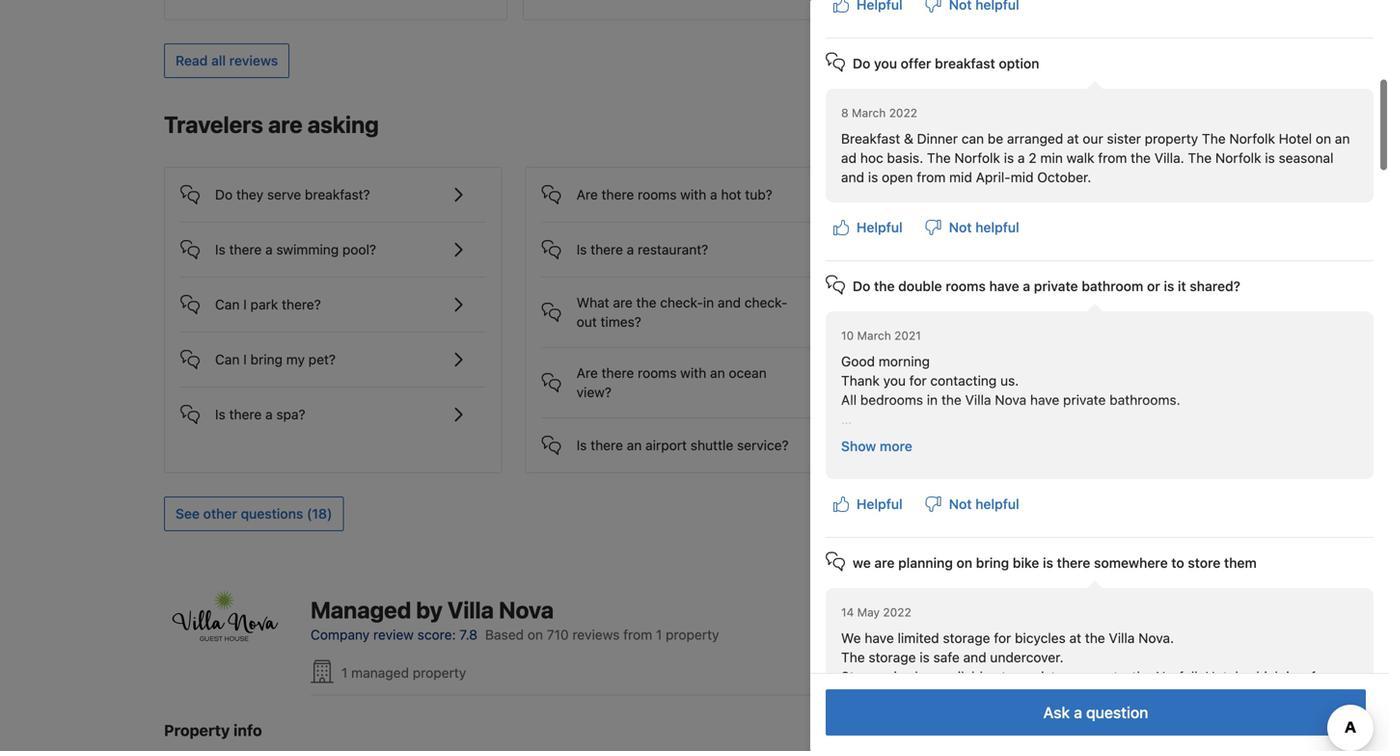 Task type: vqa. For each thing, say whether or not it's contained in the screenshot.
Jan in the THE JAN 2024
no



Task type: describe. For each thing, give the bounding box(es) containing it.
be
[[988, 131, 1004, 147]]

are for travelers
[[268, 111, 303, 138]]

a left looking?
[[1024, 278, 1031, 294]]

helpful button for you
[[826, 210, 911, 245]]

norfolk down can at right
[[955, 150, 1001, 166]]

most
[[1102, 366, 1133, 382]]

the up property,
[[1086, 631, 1106, 647]]

us.
[[1001, 373, 1020, 389]]

the left double
[[875, 278, 895, 294]]

a left 'swimming'
[[265, 242, 273, 258]]

do they serve breakfast? button
[[181, 168, 486, 207]]

october.
[[1038, 169, 1092, 185]]

what are the check-in and check- out times? button
[[542, 278, 848, 332]]

nova down us.
[[995, 392, 1027, 408]]

shuttle
[[691, 438, 734, 454]]

score:
[[418, 628, 456, 643]]

at for bicycles
[[1070, 631, 1082, 647]]

nova inside managed by villa nova company review score: 7.8 based on 710 reviews from 1 property
[[499, 597, 554, 624]]

8
[[842, 106, 849, 120]]

seasonal
[[1279, 150, 1334, 166]]

show more button
[[834, 430, 921, 464]]

the inside what are the check-in and check- out times?
[[637, 295, 657, 311]]

arranged
[[1008, 131, 1064, 147]]

0 vertical spatial from
[[1099, 150, 1128, 166]]

2021
[[895, 329, 922, 343]]

all
[[211, 53, 226, 69]]

not for breakfast
[[949, 220, 973, 236]]

is for is there a restaurant?
[[577, 242, 587, 258]]

is there a spa?
[[215, 407, 306, 423]]

out
[[577, 314, 597, 330]]

are there rooms with a hot tub? button
[[542, 168, 848, 207]]

may
[[858, 606, 880, 620]]

and inside what are the check-in and check- out times?
[[718, 295, 741, 311]]

can i park there? button
[[181, 278, 486, 317]]

review
[[374, 628, 414, 643]]

good
[[842, 354, 876, 370]]

away.
[[930, 689, 964, 705]]

have right the morning
[[940, 366, 969, 382]]

morning
[[879, 354, 931, 370]]

reviews inside managed by villa nova company review score: 7.8 based on 710 reviews from 1 property
[[573, 628, 620, 643]]

my
[[286, 352, 305, 368]]

bathrooms.
[[1110, 392, 1181, 408]]

0 vertical spatial private
[[1035, 278, 1079, 294]]

times?
[[601, 314, 642, 330]]

more
[[880, 439, 913, 455]]

there for are there rooms with an ocean view?
[[602, 365, 634, 381]]

do the double rooms have a private bathroom or is it shared?
[[853, 278, 1241, 294]]

availability
[[1147, 118, 1214, 134]]

from inside managed by villa nova company review score: 7.8 based on 710 reviews from 1 property
[[624, 628, 653, 643]]

is left "it"
[[1165, 278, 1175, 294]]

also
[[908, 669, 933, 685]]

&
[[904, 131, 914, 147]]

with for a
[[681, 187, 707, 203]]

rooms inside ask a question dialog
[[946, 278, 986, 294]]

park
[[251, 297, 278, 313]]

sister inside the breakfast & dinner can be arranged at our sister property the norfolk hotel on an ad hoc basis. the norfolk is a 2 min walk from the villa. the norfolk is seasonal and is open from mid april-mid october.
[[1108, 131, 1142, 147]]

there for is there a restaurant?
[[591, 242, 623, 258]]

info
[[234, 722, 262, 740]]

do they serve breakfast?
[[215, 187, 370, 203]]

a left hot at the top
[[711, 187, 718, 203]]

company
[[311, 628, 370, 643]]

is down hoc
[[869, 169, 879, 185]]

view?
[[577, 385, 612, 401]]

see for see availability
[[1119, 118, 1143, 134]]

breakfast & dinner can be arranged at our sister property the norfolk hotel on an ad hoc basis. the norfolk is a 2 min walk from the villa. the norfolk is seasonal and is open from mid april-mid october.
[[842, 131, 1351, 185]]

bathroom
[[1082, 278, 1144, 294]]

by
[[416, 597, 443, 624]]

pool?
[[343, 242, 376, 258]]

breakfast
[[935, 56, 996, 71]]

have inside we have limited storage for bicycles at the villa nova. the storage is safe and undercover. storage is also available at our sister property, the norfolk hotel, which is a few minute's walk away. kind regards villa nova team
[[865, 631, 895, 647]]

tub?
[[746, 187, 773, 203]]

our inside the breakfast & dinner can be arranged at our sister property the norfolk hotel on an ad hoc basis. the norfolk is a 2 min walk from the villa. the norfolk is seasonal and is open from mid april-mid october.
[[1083, 131, 1104, 147]]

2022 for have
[[884, 606, 912, 620]]

there inside ask a question dialog
[[1058, 556, 1091, 571]]

is up also
[[920, 650, 930, 666]]

not helpful for rooms
[[949, 497, 1020, 513]]

710
[[547, 628, 569, 643]]

is there a restaurant? button
[[542, 223, 848, 262]]

contacting
[[931, 373, 997, 389]]

is left 2
[[1005, 150, 1015, 166]]

the inside good morning thank you for contacting us. all bedrooms in the villa nova have private bathrooms. kindest regards villa nova team
[[942, 392, 962, 408]]

hotel,
[[1206, 669, 1243, 685]]

is left also
[[894, 669, 904, 685]]

bicycles
[[1015, 631, 1066, 647]]

read all reviews
[[176, 53, 278, 69]]

see availability
[[1119, 118, 1214, 134]]

a inside we have limited storage for bicycles at the villa nova. the storage is safe and undercover. storage is also available at our sister property, the norfolk hotel, which is a few minute's walk away. kind regards villa nova team
[[1301, 669, 1308, 685]]

is for is there an airport shuttle service?
[[577, 438, 587, 454]]

do you offer breakfast option
[[853, 56, 1040, 71]]

is right bike at the right of page
[[1043, 556, 1054, 571]]

1 horizontal spatial from
[[917, 169, 946, 185]]

our inside we have limited storage for bicycles at the villa nova. the storage is safe and undercover. storage is also available at our sister property, the norfolk hotel, which is a few minute's walk away. kind regards villa nova team
[[1011, 669, 1031, 685]]

is there a swimming pool? button
[[181, 223, 486, 262]]

still looking?
[[999, 259, 1115, 281]]

an left us.
[[973, 366, 988, 382]]

1 vertical spatial storage
[[869, 650, 917, 666]]

swimming
[[276, 242, 339, 258]]

a left restaurant?
[[627, 242, 634, 258]]

the left hotel
[[1203, 131, 1226, 147]]

1 vertical spatial 1
[[342, 665, 348, 681]]

spa?
[[276, 407, 306, 423]]

question
[[1087, 704, 1149, 723]]

looking?
[[1038, 259, 1115, 281]]

reviews inside button
[[229, 53, 278, 69]]

for for storage
[[995, 631, 1012, 647]]

2 check- from the left
[[745, 295, 788, 311]]

property,
[[1073, 669, 1129, 685]]

is there a swimming pool?
[[215, 242, 376, 258]]

can i bring my pet? button
[[181, 333, 486, 372]]

team inside we have limited storage for bicycles at the villa nova. the storage is safe and undercover. storage is also available at our sister property, the norfolk hotel, which is a few minute's walk away. kind regards villa nova team
[[907, 747, 940, 752]]

regards inside we have limited storage for bicycles at the villa nova. the storage is safe and undercover. storage is also available at our sister property, the norfolk hotel, which is a few minute's walk away. kind regards villa nova team
[[873, 727, 921, 743]]

managed by villa nova company review score: 7.8 based on 710 reviews from 1 property
[[311, 597, 720, 643]]

walk inside the breakfast & dinner can be arranged at our sister property the norfolk hotel on an ad hoc basis. the norfolk is a 2 min walk from the villa. the norfolk is seasonal and is open from mid april-mid october.
[[1067, 150, 1095, 166]]

do for do they serve breakfast?
[[215, 187, 233, 203]]

double
[[899, 278, 943, 294]]

there for is there a swimming pool?
[[229, 242, 262, 258]]

property info
[[164, 722, 262, 740]]

villa.
[[1155, 150, 1185, 166]]

hot
[[721, 187, 742, 203]]

property inside the breakfast & dinner can be arranged at our sister property the norfolk hotel on an ad hoc basis. the norfolk is a 2 min walk from the villa. the norfolk is seasonal and is open from mid april-mid october.
[[1146, 131, 1199, 147]]

planning
[[899, 556, 954, 571]]

is there an airport shuttle service? button
[[542, 419, 848, 458]]

2 vertical spatial at
[[995, 669, 1007, 685]]

undercover.
[[991, 650, 1064, 666]]

serve
[[267, 187, 301, 203]]

rooms for ocean
[[638, 365, 677, 381]]

is there an airport shuttle service?
[[577, 438, 789, 454]]

thank
[[842, 373, 880, 389]]

bedrooms
[[861, 392, 924, 408]]

are there rooms with a hot tub?
[[577, 187, 773, 203]]

see other questions (18) button
[[164, 497, 344, 532]]

based
[[486, 628, 524, 643]]

min
[[1041, 150, 1064, 166]]

march for you
[[852, 106, 886, 120]]

walk inside we have limited storage for bicycles at the villa nova. the storage is safe and undercover. storage is also available at our sister property, the norfolk hotel, which is a few minute's walk away. kind regards villa nova team
[[899, 689, 927, 705]]

breakfast?
[[305, 187, 370, 203]]

we for still
[[916, 366, 936, 382]]

1 mid from the left
[[950, 169, 973, 185]]

villa down kind
[[842, 747, 868, 752]]

a right ask
[[1075, 704, 1083, 723]]

nova inside we have limited storage for bicycles at the villa nova. the storage is safe and undercover. storage is also available at our sister property, the norfolk hotel, which is a few minute's walk away. kind regards villa nova team
[[871, 747, 903, 752]]

we have limited storage for bicycles at the villa nova. the storage is safe and undercover. storage is also available at our sister property, the norfolk hotel, which is a few minute's walk away. kind regards villa nova team
[[842, 631, 1334, 752]]

for for you
[[910, 373, 927, 389]]

1 vertical spatial on
[[957, 556, 973, 571]]

helpful for the
[[857, 497, 903, 513]]

see for see other questions (18)
[[176, 506, 200, 522]]

helpful for you
[[857, 220, 903, 236]]

somewhere
[[1095, 556, 1169, 571]]

in inside good morning thank you for contacting us. all bedrooms in the villa nova have private bathrooms. kindest regards villa nova team
[[927, 392, 938, 408]]

breakfast
[[842, 131, 901, 147]]

2022 for &
[[890, 106, 918, 120]]

norfolk left seasonal
[[1216, 150, 1262, 166]]

there?
[[282, 297, 321, 313]]

the down dinner
[[928, 150, 951, 166]]



Task type: locate. For each thing, give the bounding box(es) containing it.
basis.
[[888, 150, 924, 166]]

is right which
[[1287, 669, 1297, 685]]

helpful button for the
[[826, 487, 911, 522]]

0 horizontal spatial to
[[1085, 366, 1098, 382]]

and inside the breakfast & dinner can be arranged at our sister property the norfolk hotel on an ad hoc basis. the norfolk is a 2 min walk from the villa. the norfolk is seasonal and is open from mid april-mid october.
[[842, 169, 865, 185]]

it
[[1179, 278, 1187, 294]]

can i bring my pet?
[[215, 352, 336, 368]]

bring
[[251, 352, 283, 368], [977, 556, 1010, 571]]

2 helpful button from the top
[[826, 487, 911, 522]]

rooms down times?
[[638, 365, 677, 381]]

0 vertical spatial walk
[[1067, 150, 1095, 166]]

1 can from the top
[[215, 297, 240, 313]]

are for are there rooms with an ocean view?
[[577, 365, 598, 381]]

2 with from the top
[[681, 365, 707, 381]]

team down away.
[[907, 747, 940, 752]]

i left my
[[243, 352, 247, 368]]

2 horizontal spatial and
[[964, 650, 987, 666]]

1 vertical spatial reviews
[[573, 628, 620, 643]]

1 horizontal spatial reviews
[[573, 628, 620, 643]]

not helpful button for rooms
[[919, 487, 1028, 522]]

to inside ask a question dialog
[[1172, 556, 1185, 571]]

walk up october.
[[1067, 150, 1095, 166]]

questions
[[1136, 366, 1197, 382], [241, 506, 303, 522]]

are up is there a restaurant?
[[577, 187, 598, 203]]

1 vertical spatial with
[[681, 365, 707, 381]]

mid left april-
[[950, 169, 973, 185]]

do for do the double rooms have a private bathroom or is it shared?
[[853, 278, 871, 294]]

there down they on the left of page
[[229, 242, 262, 258]]

ask a question button
[[826, 690, 1367, 737]]

at inside the breakfast & dinner can be arranged at our sister property the norfolk hotel on an ad hoc basis. the norfolk is a 2 min walk from the villa. the norfolk is seasonal and is open from mid april-mid october.
[[1068, 131, 1080, 147]]

to left most
[[1085, 366, 1098, 382]]

is for is there a swimming pool?
[[215, 242, 226, 258]]

14 may 2022
[[842, 606, 912, 620]]

there up is there a restaurant?
[[602, 187, 634, 203]]

march right 10
[[858, 329, 892, 343]]

nova.
[[1139, 631, 1175, 647]]

1 horizontal spatial sister
[[1108, 131, 1142, 147]]

do
[[853, 56, 871, 71], [215, 187, 233, 203], [853, 278, 871, 294]]

april-
[[977, 169, 1011, 185]]

1 helpful from the top
[[857, 220, 903, 236]]

a left "spa?"
[[265, 407, 273, 423]]

the down nova.
[[1133, 669, 1153, 685]]

not helpful button up planning
[[919, 487, 1028, 522]]

1 horizontal spatial we
[[916, 366, 936, 382]]

regards inside good morning thank you for contacting us. all bedrooms in the villa nova have private bathrooms. kindest regards villa nova team
[[892, 431, 940, 447]]

0 horizontal spatial 1
[[342, 665, 348, 681]]

not helpful down april-
[[949, 220, 1020, 236]]

0 horizontal spatial walk
[[899, 689, 927, 705]]

1 vertical spatial helpful
[[857, 497, 903, 513]]

1 horizontal spatial check-
[[745, 295, 788, 311]]

rooms up is there a restaurant?
[[638, 187, 677, 203]]

1 horizontal spatial questions
[[1136, 366, 1197, 382]]

private inside good morning thank you for contacting us. all bedrooms in the villa nova have private bathrooms. kindest regards villa nova team
[[1064, 392, 1107, 408]]

regards down bedrooms
[[892, 431, 940, 447]]

0 horizontal spatial see
[[176, 506, 200, 522]]

march right 8
[[852, 106, 886, 120]]

0 vertical spatial property
[[1146, 131, 1199, 147]]

2 i from the top
[[243, 352, 247, 368]]

sister
[[1108, 131, 1142, 147], [1035, 669, 1069, 685]]

2 vertical spatial are
[[875, 556, 895, 571]]

are inside "are there rooms with an ocean view?"
[[577, 365, 598, 381]]

1 horizontal spatial to
[[1172, 556, 1185, 571]]

are for we
[[875, 556, 895, 571]]

can
[[962, 131, 985, 147]]

is for is there a spa?
[[215, 407, 226, 423]]

can left park
[[215, 297, 240, 313]]

are inside what are the check-in and check- out times?
[[613, 295, 633, 311]]

0 vertical spatial and
[[842, 169, 865, 185]]

other
[[203, 506, 237, 522]]

rooms
[[638, 187, 677, 203], [946, 278, 986, 294], [638, 365, 677, 381]]

bring inside ask a question dialog
[[977, 556, 1010, 571]]

0 vertical spatial storage
[[944, 631, 991, 647]]

pet?
[[309, 352, 336, 368]]

2 helpful from the top
[[976, 497, 1020, 513]]

0 vertical spatial for
[[910, 373, 927, 389]]

we inside we have limited storage for bicycles at the villa nova. the storage is safe and undercover. storage is also available at our sister property, the norfolk hotel, which is a few minute's walk away. kind regards villa nova team
[[842, 631, 862, 647]]

is there a restaurant?
[[577, 242, 709, 258]]

service?
[[737, 438, 789, 454]]

there inside "are there rooms with an ocean view?"
[[602, 365, 634, 381]]

0 horizontal spatial for
[[910, 373, 927, 389]]

1 vertical spatial rooms
[[946, 278, 986, 294]]

still
[[999, 259, 1033, 281]]

0 horizontal spatial property
[[413, 665, 466, 681]]

there up what
[[591, 242, 623, 258]]

march for the
[[858, 329, 892, 343]]

1 vertical spatial 2022
[[884, 606, 912, 620]]

1 vertical spatial do
[[215, 187, 233, 203]]

helpful for have
[[976, 497, 1020, 513]]

private right still
[[1035, 278, 1079, 294]]

with left hot at the top
[[681, 187, 707, 203]]

1 vertical spatial for
[[995, 631, 1012, 647]]

2 helpful from the top
[[857, 497, 903, 513]]

we down '2021'
[[916, 366, 936, 382]]

1 vertical spatial march
[[858, 329, 892, 343]]

kindest
[[842, 431, 889, 447]]

and
[[842, 169, 865, 185], [718, 295, 741, 311], [964, 650, 987, 666]]

for inside good morning thank you for contacting us. all bedrooms in the villa nova have private bathrooms. kindest regards villa nova team
[[910, 373, 927, 389]]

team inside good morning thank you for contacting us. all bedrooms in the villa nova have private bathrooms. kindest regards villa nova team
[[907, 450, 940, 466]]

1 horizontal spatial in
[[927, 392, 938, 408]]

an inside the breakfast & dinner can be arranged at our sister property the norfolk hotel on an ad hoc basis. the norfolk is a 2 min walk from the villa. the norfolk is seasonal and is open from mid april-mid october.
[[1336, 131, 1351, 147]]

1 vertical spatial and
[[718, 295, 741, 311]]

1 horizontal spatial our
[[1083, 131, 1104, 147]]

not helpful button down april-
[[919, 210, 1028, 245]]

team right show
[[907, 450, 940, 466]]

i for bring
[[243, 352, 247, 368]]

not helpful for breakfast
[[949, 220, 1020, 236]]

are there rooms with an ocean view?
[[577, 365, 767, 401]]

0 horizontal spatial sister
[[1035, 669, 1069, 685]]

1 horizontal spatial walk
[[1067, 150, 1095, 166]]

1 horizontal spatial bring
[[977, 556, 1010, 571]]

store
[[1189, 556, 1221, 571]]

0 horizontal spatial on
[[528, 628, 543, 643]]

there up view?
[[602, 365, 634, 381]]

for up undercover.
[[995, 631, 1012, 647]]

0 vertical spatial bring
[[251, 352, 283, 368]]

see other questions (18)
[[176, 506, 333, 522]]

1 vertical spatial are
[[613, 295, 633, 311]]

1 horizontal spatial 1
[[656, 628, 662, 643]]

0 horizontal spatial bring
[[251, 352, 283, 368]]

at
[[1068, 131, 1080, 147], [1070, 631, 1082, 647], [995, 669, 1007, 685]]

you left offer
[[875, 56, 898, 71]]

read all reviews button
[[164, 43, 290, 78]]

do for do you offer breakfast option
[[853, 56, 871, 71]]

0 horizontal spatial check-
[[661, 295, 704, 311]]

we
[[916, 366, 936, 382], [842, 631, 862, 647]]

storage down limited
[[869, 650, 917, 666]]

1 helpful from the top
[[976, 220, 1020, 236]]

1 horizontal spatial see
[[1119, 118, 1143, 134]]

1 vertical spatial team
[[907, 747, 940, 752]]

do left they on the left of page
[[215, 187, 233, 203]]

helpful up bike at the right of page
[[976, 497, 1020, 513]]

0 vertical spatial to
[[1085, 366, 1098, 382]]

0 horizontal spatial reviews
[[229, 53, 278, 69]]

restaurant?
[[638, 242, 709, 258]]

0 vertical spatial sister
[[1108, 131, 1142, 147]]

1 vertical spatial sister
[[1035, 669, 1069, 685]]

0 horizontal spatial questions
[[241, 506, 303, 522]]

helpful button down show more button
[[826, 487, 911, 522]]

to
[[1085, 366, 1098, 382], [1172, 556, 1185, 571]]

travelers
[[164, 111, 263, 138]]

1 vertical spatial bring
[[977, 556, 1010, 571]]

can i park there?
[[215, 297, 321, 313]]

kind
[[842, 727, 870, 743]]

1 vertical spatial from
[[917, 169, 946, 185]]

an inside "are there rooms with an ocean view?"
[[711, 365, 726, 381]]

have left looking?
[[990, 278, 1020, 294]]

1 are from the top
[[577, 187, 598, 203]]

0 vertical spatial i
[[243, 297, 247, 313]]

villa left nova.
[[1110, 631, 1136, 647]]

you inside good morning thank you for contacting us. all bedrooms in the villa nova have private bathrooms. kindest regards villa nova team
[[884, 373, 906, 389]]

storage
[[842, 669, 891, 685]]

can for can i bring my pet?
[[215, 352, 240, 368]]

sister inside we have limited storage for bicycles at the villa nova. the storage is safe and undercover. storage is also available at our sister property, the norfolk hotel, which is a few minute's walk away. kind regards villa nova team
[[1035, 669, 1069, 685]]

1 vertical spatial not helpful
[[949, 497, 1020, 513]]

on left 710
[[528, 628, 543, 643]]

an left airport
[[627, 438, 642, 454]]

good morning thank you for contacting us. all bedrooms in the villa nova have private bathrooms. kindest regards villa nova team
[[842, 354, 1181, 466]]

the up times?
[[637, 295, 657, 311]]

0 vertical spatial 1
[[656, 628, 662, 643]]

rooms for hot
[[638, 187, 677, 203]]

are for what
[[613, 295, 633, 311]]

helpful for option
[[976, 220, 1020, 236]]

the up the storage
[[842, 650, 866, 666]]

from right 710
[[624, 628, 653, 643]]

an right hotel
[[1336, 131, 1351, 147]]

we down 14
[[842, 631, 862, 647]]

1 vertical spatial you
[[884, 373, 906, 389]]

1 i from the top
[[243, 297, 247, 313]]

questions left the (18)
[[241, 506, 303, 522]]

option
[[999, 56, 1040, 71]]

0 vertical spatial on
[[1317, 131, 1332, 147]]

are left asking
[[268, 111, 303, 138]]

0 vertical spatial with
[[681, 187, 707, 203]]

we are planning on bring bike is there somewhere to store them
[[853, 556, 1258, 571]]

0 horizontal spatial are
[[268, 111, 303, 138]]

0 horizontal spatial mid
[[950, 169, 973, 185]]

2 team from the top
[[907, 747, 940, 752]]

questions up bathrooms.
[[1136, 366, 1197, 382]]

8 march 2022
[[842, 106, 918, 120]]

nova down minute's
[[871, 747, 903, 752]]

1 horizontal spatial and
[[842, 169, 865, 185]]

to left store
[[1172, 556, 1185, 571]]

have
[[990, 278, 1020, 294], [940, 366, 969, 382], [1031, 392, 1060, 408], [865, 631, 895, 647]]

there for is there a spa?
[[229, 407, 262, 423]]

0 vertical spatial march
[[852, 106, 886, 120]]

regards right kind
[[873, 727, 921, 743]]

on right planning
[[957, 556, 973, 571]]

have down 14 may 2022
[[865, 631, 895, 647]]

we for 14
[[842, 631, 862, 647]]

(18)
[[307, 506, 333, 522]]

we have an instant answer to most questions
[[916, 366, 1197, 382]]

can up is there a spa?
[[215, 352, 240, 368]]

questions inside button
[[241, 506, 303, 522]]

managed
[[351, 665, 409, 681]]

in down the is there a restaurant? button
[[704, 295, 715, 311]]

is
[[1005, 150, 1015, 166], [1266, 150, 1276, 166], [869, 169, 879, 185], [1165, 278, 1175, 294], [1043, 556, 1054, 571], [920, 650, 930, 666], [894, 669, 904, 685], [1287, 669, 1297, 685]]

ask a question dialog
[[780, 0, 1390, 752]]

2022 right may
[[884, 606, 912, 620]]

1 with from the top
[[681, 187, 707, 203]]

is left seasonal
[[1266, 150, 1276, 166]]

10
[[842, 329, 854, 343]]

at right bicycles
[[1070, 631, 1082, 647]]

is up can i park there?
[[215, 242, 226, 258]]

bike
[[1013, 556, 1040, 571]]

a inside the breakfast & dinner can be arranged at our sister property the norfolk hotel on an ad hoc basis. the norfolk is a 2 min walk from the villa. the norfolk is seasonal and is open from mid april-mid october.
[[1018, 150, 1026, 166]]

0 horizontal spatial from
[[624, 628, 653, 643]]

1 horizontal spatial for
[[995, 631, 1012, 647]]

the left villa. at top
[[1131, 150, 1152, 166]]

villa down contacting
[[966, 392, 992, 408]]

read
[[176, 53, 208, 69]]

1 vertical spatial can
[[215, 352, 240, 368]]

are inside ask a question dialog
[[875, 556, 895, 571]]

2 not helpful button from the top
[[919, 487, 1028, 522]]

1 vertical spatial private
[[1064, 392, 1107, 408]]

ask a question
[[1044, 704, 1149, 723]]

in inside what are the check-in and check- out times?
[[704, 295, 715, 311]]

7.8
[[460, 628, 478, 643]]

2 vertical spatial do
[[853, 278, 871, 294]]

0 vertical spatial you
[[875, 56, 898, 71]]

villa inside managed by villa nova company review score: 7.8 based on 710 reviews from 1 property
[[448, 597, 494, 624]]

we
[[853, 556, 871, 571]]

norfolk
[[1230, 131, 1276, 147], [955, 150, 1001, 166], [1216, 150, 1262, 166], [1157, 669, 1202, 685]]

minute's
[[842, 689, 895, 705]]

are up view?
[[577, 365, 598, 381]]

1 vertical spatial see
[[176, 506, 200, 522]]

not helpful button for breakfast
[[919, 210, 1028, 245]]

1 managed property
[[342, 665, 466, 681]]

with for an
[[681, 365, 707, 381]]

0 vertical spatial helpful button
[[826, 210, 911, 245]]

there for are there rooms with a hot tub?
[[602, 187, 634, 203]]

helpful down open
[[857, 220, 903, 236]]

0 vertical spatial see
[[1119, 118, 1143, 134]]

1 team from the top
[[907, 450, 940, 466]]

private
[[1035, 278, 1079, 294], [1064, 392, 1107, 408]]

1 horizontal spatial property
[[666, 628, 720, 643]]

1 check- from the left
[[661, 295, 704, 311]]

see availability button
[[1108, 109, 1226, 144]]

1 vertical spatial to
[[1172, 556, 1185, 571]]

i for park
[[243, 297, 247, 313]]

1 vertical spatial property
[[666, 628, 720, 643]]

villa down kindest at the bottom
[[842, 450, 868, 466]]

1 vertical spatial helpful button
[[826, 487, 911, 522]]

open
[[882, 169, 914, 185]]

not for rooms
[[949, 497, 973, 513]]

1 helpful button from the top
[[826, 210, 911, 245]]

do inside button
[[215, 187, 233, 203]]

0 vertical spatial regards
[[892, 431, 940, 447]]

2 vertical spatial property
[[413, 665, 466, 681]]

0 horizontal spatial storage
[[869, 650, 917, 666]]

2022 up &
[[890, 106, 918, 120]]

10 march 2021
[[842, 329, 922, 343]]

1 vertical spatial helpful
[[976, 497, 1020, 513]]

is down view?
[[577, 438, 587, 454]]

1 horizontal spatial storage
[[944, 631, 991, 647]]

norfolk inside we have limited storage for bicycles at the villa nova. the storage is safe and undercover. storage is also available at our sister property, the norfolk hotel, which is a few minute's walk away. kind regards villa nova team
[[1157, 669, 1202, 685]]

villa up 7.8
[[448, 597, 494, 624]]

1 inside managed by villa nova company review score: 7.8 based on 710 reviews from 1 property
[[656, 628, 662, 643]]

2 vertical spatial on
[[528, 628, 543, 643]]

and down ad
[[842, 169, 865, 185]]

14
[[842, 606, 855, 620]]

them
[[1225, 556, 1258, 571]]

on inside the breakfast & dinner can be arranged at our sister property the norfolk hotel on an ad hoc basis. the norfolk is a 2 min walk from the villa. the norfolk is seasonal and is open from mid april-mid october.
[[1317, 131, 1332, 147]]

a left 2
[[1018, 150, 1026, 166]]

in down contacting
[[927, 392, 938, 408]]

and up available
[[964, 650, 987, 666]]

villa
[[966, 392, 992, 408], [842, 450, 868, 466], [448, 597, 494, 624], [1110, 631, 1136, 647], [842, 747, 868, 752]]

1 vertical spatial not helpful button
[[919, 487, 1028, 522]]

show
[[842, 439, 877, 455]]

bring inside button
[[251, 352, 283, 368]]

2 horizontal spatial property
[[1146, 131, 1199, 147]]

can for can i park there?
[[215, 297, 240, 313]]

ad
[[842, 150, 857, 166]]

1 horizontal spatial mid
[[1011, 169, 1034, 185]]

at for arranged
[[1068, 131, 1080, 147]]

check- up ocean
[[745, 295, 788, 311]]

there right bike at the right of page
[[1058, 556, 1091, 571]]

0 vertical spatial questions
[[1136, 366, 1197, 382]]

0 vertical spatial not helpful button
[[919, 210, 1028, 245]]

check- down restaurant?
[[661, 295, 704, 311]]

shared?
[[1191, 278, 1241, 294]]

2 horizontal spatial on
[[1317, 131, 1332, 147]]

managed
[[311, 597, 412, 624]]

the inside the breakfast & dinner can be arranged at our sister property the norfolk hotel on an ad hoc basis. the norfolk is a 2 min walk from the villa. the norfolk is seasonal and is open from mid april-mid october.
[[1131, 150, 1152, 166]]

0 vertical spatial we
[[916, 366, 936, 382]]

1 vertical spatial we
[[842, 631, 862, 647]]

on up seasonal
[[1317, 131, 1332, 147]]

our down undercover.
[[1011, 669, 1031, 685]]

0 vertical spatial helpful
[[976, 220, 1020, 236]]

sister left the "availability"
[[1108, 131, 1142, 147]]

nova up based
[[499, 597, 554, 624]]

2 not from the top
[[949, 497, 973, 513]]

1 not helpful from the top
[[949, 220, 1020, 236]]

the inside we have limited storage for bicycles at the villa nova. the storage is safe and undercover. storage is also available at our sister property, the norfolk hotel, which is a few minute's walk away. kind regards villa nova team
[[842, 650, 866, 666]]

our up october.
[[1083, 131, 1104, 147]]

for
[[910, 373, 927, 389], [995, 631, 1012, 647]]

i left park
[[243, 297, 247, 313]]

property inside managed by villa nova company review score: 7.8 based on 710 reviews from 1 property
[[666, 628, 720, 643]]

0 vertical spatial 2022
[[890, 106, 918, 120]]

1 vertical spatial not
[[949, 497, 973, 513]]

are up times?
[[613, 295, 633, 311]]

bring left my
[[251, 352, 283, 368]]

0 vertical spatial in
[[704, 295, 715, 311]]

airport
[[646, 438, 687, 454]]

what are the check-in and check- out times?
[[577, 295, 788, 330]]

with
[[681, 187, 707, 203], [681, 365, 707, 381]]

norfolk left hotel
[[1230, 131, 1276, 147]]

rooms inside "are there rooms with an ocean view?"
[[638, 365, 677, 381]]

1 vertical spatial are
[[577, 365, 598, 381]]

on inside managed by villa nova company review score: 7.8 based on 710 reviews from 1 property
[[528, 628, 543, 643]]

with inside "are there rooms with an ocean view?"
[[681, 365, 707, 381]]

mid down 2
[[1011, 169, 1034, 185]]

2 vertical spatial rooms
[[638, 365, 677, 381]]

1 not from the top
[[949, 220, 973, 236]]

not helpful button
[[919, 210, 1028, 245], [919, 487, 1028, 522]]

and inside we have limited storage for bicycles at the villa nova. the storage is safe and undercover. storage is also available at our sister property, the norfolk hotel, which is a few minute's walk away. kind regards villa nova team
[[964, 650, 987, 666]]

1 not helpful button from the top
[[919, 210, 1028, 245]]

helpful up still
[[976, 220, 1020, 236]]

there left "spa?"
[[229, 407, 262, 423]]

check-
[[661, 295, 704, 311], [745, 295, 788, 311]]

1 vertical spatial questions
[[241, 506, 303, 522]]

ocean
[[729, 365, 767, 381]]

2 vertical spatial and
[[964, 650, 987, 666]]

do up 10
[[853, 278, 871, 294]]

are right we
[[875, 556, 895, 571]]

2 can from the top
[[215, 352, 240, 368]]

2 are from the top
[[577, 365, 598, 381]]

a left few
[[1301, 669, 1308, 685]]

for inside we have limited storage for bicycles at the villa nova. the storage is safe and undercover. storage is also available at our sister property, the norfolk hotel, which is a few minute's walk away. kind regards villa nova team
[[995, 631, 1012, 647]]

the right villa. at top
[[1189, 150, 1213, 166]]

see
[[1119, 118, 1143, 134], [176, 506, 200, 522]]

0 vertical spatial do
[[853, 56, 871, 71]]

property
[[164, 722, 230, 740]]

from left villa. at top
[[1099, 150, 1128, 166]]

2 mid from the left
[[1011, 169, 1034, 185]]

is up what
[[577, 242, 587, 258]]

show more
[[842, 439, 913, 455]]

rooms right double
[[946, 278, 986, 294]]

have inside good morning thank you for contacting us. all bedrooms in the villa nova have private bathrooms. kindest regards villa nova team
[[1031, 392, 1060, 408]]

2 not helpful from the top
[[949, 497, 1020, 513]]

can
[[215, 297, 240, 313], [215, 352, 240, 368]]

are for are there rooms with a hot tub?
[[577, 187, 598, 203]]

walk down also
[[899, 689, 927, 705]]

nova down kindest at the bottom
[[871, 450, 903, 466]]

the down contacting
[[942, 392, 962, 408]]

there for is there an airport shuttle service?
[[591, 438, 623, 454]]



